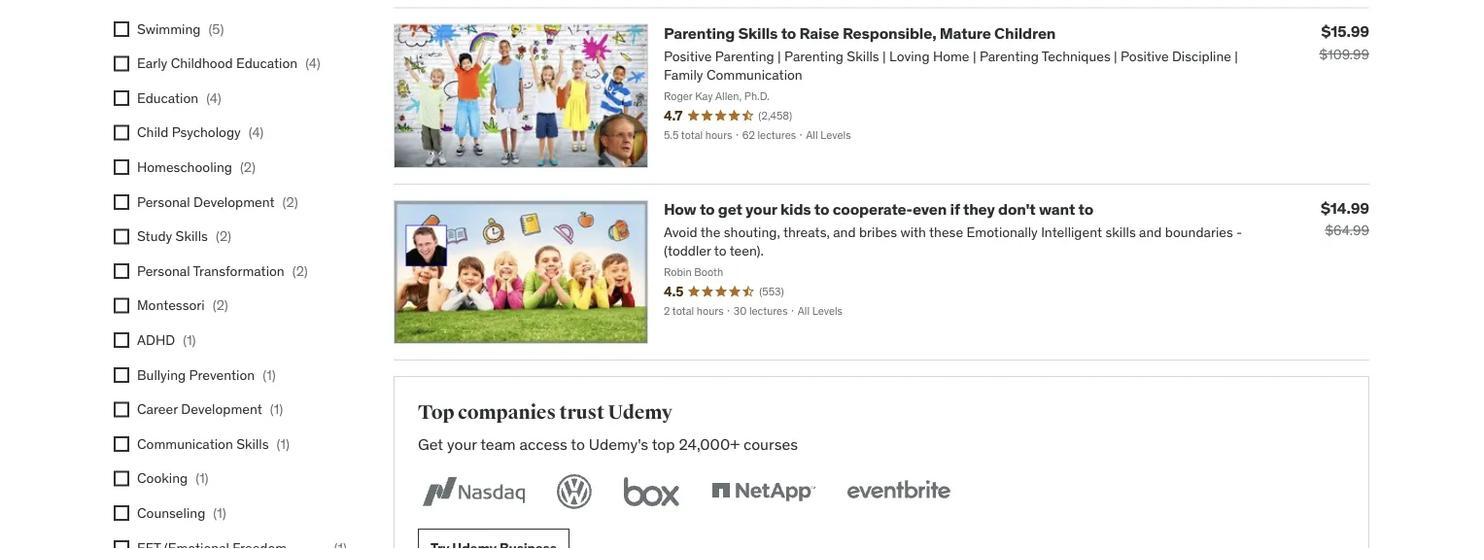 Task type: vqa. For each thing, say whether or not it's contained in the screenshot.
THE ACCESS
yes



Task type: locate. For each thing, give the bounding box(es) containing it.
your inside top companies trust udemy get your team access to udemy's top 24,000+ courses
[[447, 434, 477, 454]]

0 horizontal spatial (4)
[[206, 89, 221, 107]]

$14.99
[[1321, 198, 1369, 218]]

early childhood education (4)
[[137, 55, 321, 72]]

parenting skills to raise responsible, mature children
[[664, 23, 1056, 43]]

to down trust
[[571, 434, 585, 454]]

education (4)
[[137, 89, 221, 107]]

0 horizontal spatial your
[[447, 434, 477, 454]]

1 vertical spatial personal
[[137, 262, 190, 280]]

transformation
[[193, 262, 284, 280]]

xsmall image left cooking
[[114, 471, 129, 487]]

skills down career development (1)
[[236, 435, 269, 453]]

child
[[137, 124, 168, 142]]

1 vertical spatial (4)
[[206, 89, 221, 107]]

5 xsmall image from the top
[[114, 402, 129, 418]]

(2)
[[240, 159, 256, 176], [282, 193, 298, 211], [216, 228, 231, 245], [292, 262, 308, 280], [213, 297, 228, 315]]

1 vertical spatial education
[[137, 89, 198, 107]]

0 vertical spatial development
[[193, 193, 275, 211]]

5 xsmall image from the top
[[114, 229, 129, 245]]

personal
[[137, 193, 190, 211], [137, 262, 190, 280]]

$14.99 $64.99
[[1321, 198, 1369, 239]]

2 xsmall image from the top
[[114, 56, 129, 72]]

1 vertical spatial development
[[181, 401, 262, 418]]

children
[[994, 23, 1056, 43]]

2 vertical spatial skills
[[236, 435, 269, 453]]

skills for parenting
[[738, 23, 778, 43]]

1 vertical spatial skills
[[176, 228, 208, 245]]

swimming (5)
[[137, 20, 224, 38]]

udemy's
[[589, 434, 648, 454]]

0 horizontal spatial skills
[[176, 228, 208, 245]]

1 personal from the top
[[137, 193, 190, 211]]

trust
[[559, 402, 604, 425]]

your right get
[[745, 200, 777, 220]]

study skills (2)
[[137, 228, 231, 245]]

4 xsmall image from the top
[[114, 195, 129, 210]]

3 xsmall image from the top
[[114, 126, 129, 141]]

xsmall image
[[114, 22, 129, 37], [114, 56, 129, 72], [114, 126, 129, 141], [114, 195, 129, 210], [114, 229, 129, 245], [114, 264, 129, 279], [114, 298, 129, 314], [114, 437, 129, 452], [114, 541, 129, 549]]

3 xsmall image from the top
[[114, 333, 129, 349]]

xsmall image for early childhood education (4)
[[114, 56, 129, 72]]

psychology
[[172, 124, 241, 142]]

xsmall image left career
[[114, 402, 129, 418]]

2 horizontal spatial skills
[[738, 23, 778, 43]]

1 xsmall image from the top
[[114, 22, 129, 37]]

0 vertical spatial education
[[236, 55, 298, 72]]

counseling (1)
[[137, 505, 226, 522]]

skills right study
[[176, 228, 208, 245]]

education
[[236, 55, 298, 72], [137, 89, 198, 107]]

(1)
[[183, 332, 196, 349], [263, 366, 276, 384], [270, 401, 283, 418], [276, 435, 290, 453], [196, 470, 209, 487], [213, 505, 226, 522]]

personal for personal development
[[137, 193, 190, 211]]

skills
[[738, 23, 778, 43], [176, 228, 208, 245], [236, 435, 269, 453]]

24,000+
[[679, 434, 740, 454]]

raise
[[799, 23, 839, 43]]

bullying prevention (1)
[[137, 366, 276, 384]]

montessori
[[137, 297, 205, 315]]

development down prevention
[[181, 401, 262, 418]]

7 xsmall image from the top
[[114, 506, 129, 522]]

0 vertical spatial (4)
[[305, 55, 321, 72]]

xsmall image
[[114, 91, 129, 106], [114, 160, 129, 176], [114, 333, 129, 349], [114, 368, 129, 383], [114, 402, 129, 418], [114, 471, 129, 487], [114, 506, 129, 522]]

0 vertical spatial personal
[[137, 193, 190, 211]]

8 xsmall image from the top
[[114, 437, 129, 452]]

6 xsmall image from the top
[[114, 471, 129, 487]]

(2) right transformation
[[292, 262, 308, 280]]

development down homeschooling (2)
[[193, 193, 275, 211]]

early
[[137, 55, 167, 72]]

7 xsmall image from the top
[[114, 298, 129, 314]]

homeschooling (2)
[[137, 159, 256, 176]]

xsmall image left counseling
[[114, 506, 129, 522]]

2 xsmall image from the top
[[114, 160, 129, 176]]

xsmall image for adhd
[[114, 333, 129, 349]]

xsmall image left homeschooling
[[114, 160, 129, 176]]

xsmall image for counseling
[[114, 506, 129, 522]]

get
[[418, 434, 443, 454]]

parenting
[[664, 23, 735, 43]]

how to get your kids to cooperate-even if they don't want to
[[664, 200, 1093, 220]]

2 horizontal spatial (4)
[[305, 55, 321, 72]]

6 xsmall image from the top
[[114, 264, 129, 279]]

1 horizontal spatial skills
[[236, 435, 269, 453]]

responsible,
[[843, 23, 936, 43]]

to inside top companies trust udemy get your team access to udemy's top 24,000+ courses
[[571, 434, 585, 454]]

education up child
[[137, 89, 198, 107]]

personal up montessori
[[137, 262, 190, 280]]

parenting skills to raise responsible, mature children link
[[664, 23, 1056, 43]]

1 horizontal spatial education
[[236, 55, 298, 72]]

if
[[950, 200, 960, 220]]

2 personal from the top
[[137, 262, 190, 280]]

get
[[718, 200, 742, 220]]

(2) up transformation
[[282, 193, 298, 211]]

development
[[193, 193, 275, 211], [181, 401, 262, 418]]

education right childhood in the left top of the page
[[236, 55, 298, 72]]

(1) down communication skills (1)
[[196, 470, 209, 487]]

adhd
[[137, 332, 175, 349]]

counseling
[[137, 505, 205, 522]]

(4)
[[305, 55, 321, 72], [206, 89, 221, 107], [249, 124, 264, 142]]

xsmall image left 'bullying'
[[114, 368, 129, 383]]

want
[[1039, 200, 1075, 220]]

xsmall image for personal development (2)
[[114, 195, 129, 210]]

personal up study
[[137, 193, 190, 211]]

1 vertical spatial your
[[447, 434, 477, 454]]

skills right parenting
[[738, 23, 778, 43]]

(2) for development
[[282, 193, 298, 211]]

box image
[[619, 471, 684, 514]]

how
[[664, 200, 696, 220]]

swimming
[[137, 20, 201, 38]]

(2) up personal transformation (2)
[[216, 228, 231, 245]]

1 xsmall image from the top
[[114, 91, 129, 106]]

your
[[745, 200, 777, 220], [447, 434, 477, 454]]

how to get your kids to cooperate-even if they don't want to link
[[664, 200, 1093, 220]]

eventbrite image
[[843, 471, 954, 514]]

(1) down career development (1)
[[276, 435, 290, 453]]

2 vertical spatial (4)
[[249, 124, 264, 142]]

1 horizontal spatial your
[[745, 200, 777, 220]]

development for personal development
[[193, 193, 275, 211]]

to
[[781, 23, 796, 43], [700, 200, 715, 220], [814, 200, 829, 220], [1078, 200, 1093, 220], [571, 434, 585, 454]]

xsmall image left education (4)
[[114, 91, 129, 106]]

$64.99
[[1325, 222, 1369, 239]]

0 vertical spatial your
[[745, 200, 777, 220]]

communication
[[137, 435, 233, 453]]

xsmall image left adhd
[[114, 333, 129, 349]]

(1) right counseling
[[213, 505, 226, 522]]

your right get on the left of page
[[447, 434, 477, 454]]

0 vertical spatial skills
[[738, 23, 778, 43]]

4 xsmall image from the top
[[114, 368, 129, 383]]

personal development (2)
[[137, 193, 298, 211]]

xsmall image for personal transformation (2)
[[114, 264, 129, 279]]

xsmall image for cooking
[[114, 471, 129, 487]]



Task type: describe. For each thing, give the bounding box(es) containing it.
to left get
[[700, 200, 715, 220]]

top companies trust udemy get your team access to udemy's top 24,000+ courses
[[418, 402, 798, 454]]

(2) for skills
[[216, 228, 231, 245]]

$109.99
[[1319, 46, 1369, 63]]

cooking (1)
[[137, 470, 209, 487]]

cooking
[[137, 470, 188, 487]]

adhd (1)
[[137, 332, 196, 349]]

(5)
[[208, 20, 224, 38]]

xsmall image for swimming (5)
[[114, 22, 129, 37]]

skills for study
[[176, 228, 208, 245]]

netapp image
[[708, 471, 819, 514]]

$15.99 $109.99
[[1319, 22, 1369, 63]]

homeschooling
[[137, 159, 232, 176]]

communication skills (1)
[[137, 435, 290, 453]]

(1) right adhd
[[183, 332, 196, 349]]

team
[[480, 434, 516, 454]]

xsmall image for communication skills (1)
[[114, 437, 129, 452]]

personal transformation (2)
[[137, 262, 308, 280]]

xsmall image for bullying
[[114, 368, 129, 383]]

xsmall image for study skills (2)
[[114, 229, 129, 245]]

mature
[[940, 23, 991, 43]]

xsmall image for career
[[114, 402, 129, 418]]

to right want
[[1078, 200, 1093, 220]]

xsmall image for education
[[114, 91, 129, 106]]

childhood
[[171, 55, 233, 72]]

development for career development
[[181, 401, 262, 418]]

montessori (2)
[[137, 297, 228, 315]]

top
[[652, 434, 675, 454]]

skills for communication
[[236, 435, 269, 453]]

prevention
[[189, 366, 255, 384]]

volkswagen image
[[553, 471, 596, 514]]

xsmall image for homeschooling
[[114, 160, 129, 176]]

xsmall image for montessori (2)
[[114, 298, 129, 314]]

personal for personal transformation
[[137, 262, 190, 280]]

(2) for transformation
[[292, 262, 308, 280]]

(1) right prevention
[[263, 366, 276, 384]]

(2) up personal development (2)
[[240, 159, 256, 176]]

access
[[519, 434, 567, 454]]

child psychology (4)
[[137, 124, 264, 142]]

udemy
[[608, 402, 672, 425]]

they
[[963, 200, 995, 220]]

companies
[[458, 402, 556, 425]]

$15.99
[[1321, 22, 1369, 42]]

xsmall image for child psychology (4)
[[114, 126, 129, 141]]

career development (1)
[[137, 401, 283, 418]]

kids
[[780, 200, 811, 220]]

0 horizontal spatial education
[[137, 89, 198, 107]]

career
[[137, 401, 178, 418]]

1 horizontal spatial (4)
[[249, 124, 264, 142]]

top
[[418, 402, 454, 425]]

nasdaq image
[[418, 471, 530, 514]]

study
[[137, 228, 172, 245]]

to right kids on the top of page
[[814, 200, 829, 220]]

to left raise at the right of page
[[781, 23, 796, 43]]

(1) up communication skills (1)
[[270, 401, 283, 418]]

even
[[913, 200, 947, 220]]

bullying
[[137, 366, 186, 384]]

9 xsmall image from the top
[[114, 541, 129, 549]]

(2) down personal transformation (2)
[[213, 297, 228, 315]]

courses
[[743, 434, 798, 454]]

don't
[[998, 200, 1036, 220]]

cooperate-
[[833, 200, 913, 220]]



